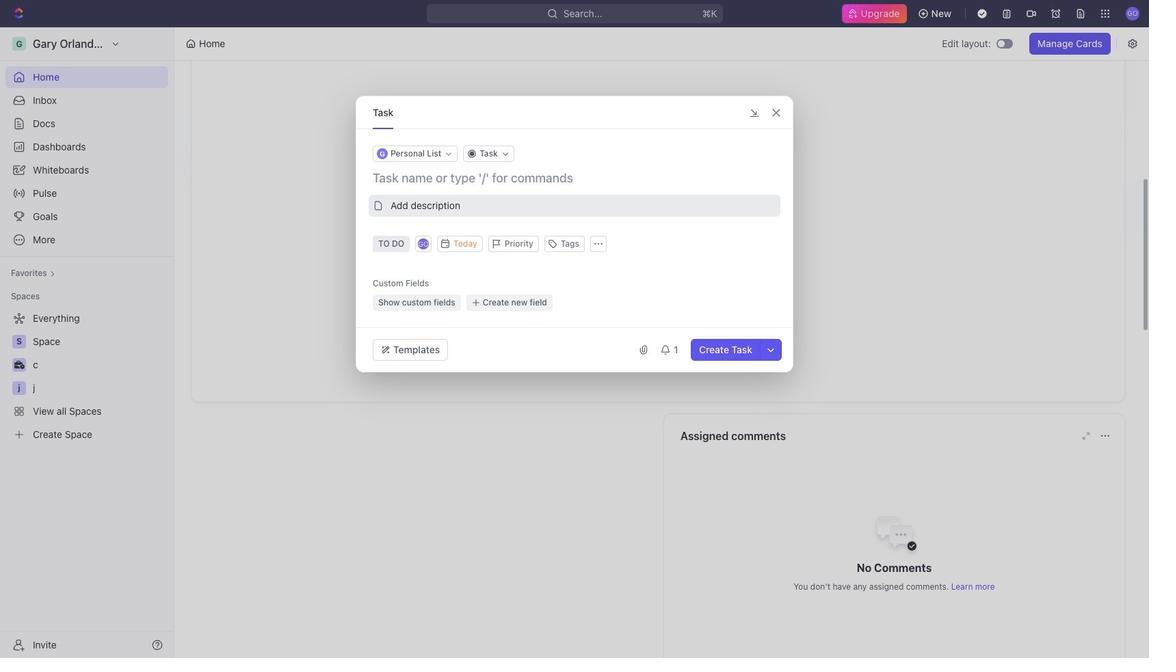 Task type: vqa. For each thing, say whether or not it's contained in the screenshot.
Task name or type '/' for commands text field on the top of page
yes



Task type: locate. For each thing, give the bounding box(es) containing it.
sidebar navigation
[[0, 27, 174, 659]]

tree inside the sidebar navigation
[[5, 308, 168, 446]]

dialog
[[356, 96, 794, 373]]

Task name or type '/' for commands text field
[[373, 170, 779, 187]]

tree
[[5, 308, 168, 446]]



